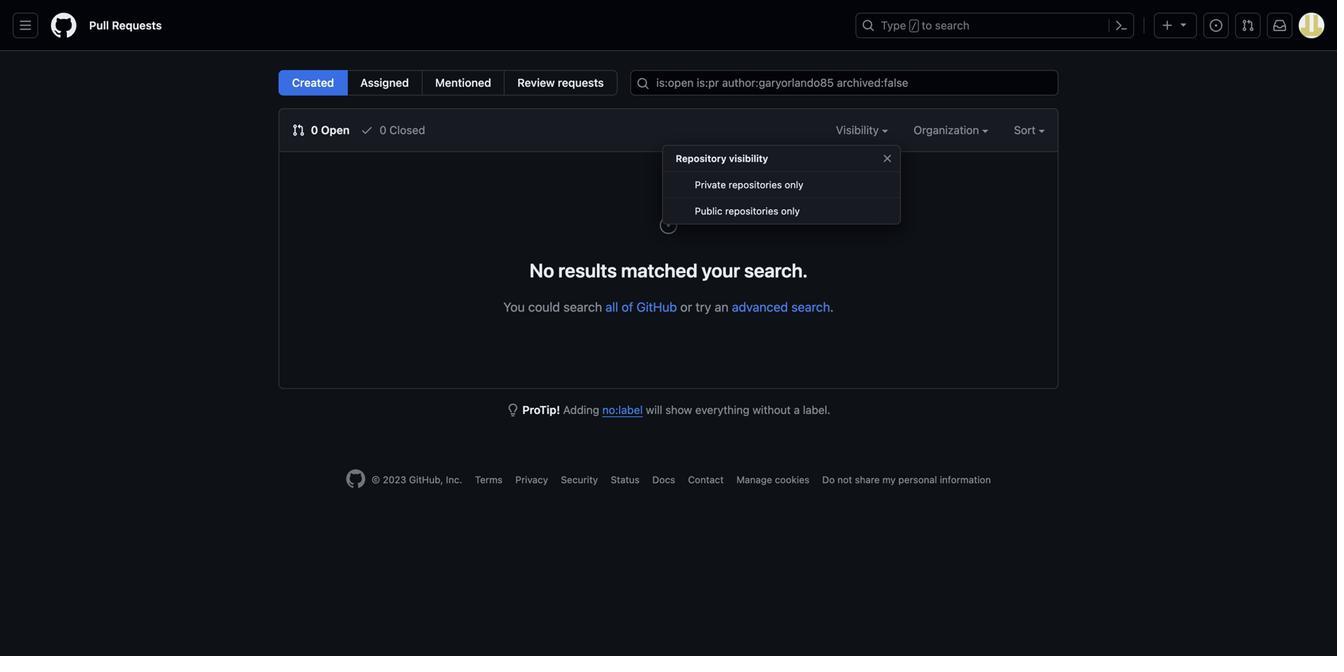Task type: vqa. For each thing, say whether or not it's contained in the screenshot.
bell slash ICON
no



Task type: locate. For each thing, give the bounding box(es) containing it.
contact
[[688, 474, 724, 485]]

1 horizontal spatial 0
[[380, 123, 387, 137]]

docs
[[653, 474, 676, 485]]

visibility button
[[836, 122, 889, 139]]

plus image
[[1162, 19, 1174, 32]]

public repositories only
[[695, 205, 800, 217]]

do not share my personal information
[[823, 474, 991, 485]]

homepage image left © on the bottom of page
[[346, 469, 365, 488]]

2 0 from the left
[[380, 123, 387, 137]]

/
[[911, 21, 917, 32]]

review
[[518, 76, 555, 89]]

to
[[922, 19, 932, 32]]

no results matched your search.
[[530, 259, 808, 281]]

security
[[561, 474, 598, 485]]

do
[[823, 474, 835, 485]]

assigned link
[[347, 70, 423, 96]]

search right to
[[935, 19, 970, 32]]

repositories down private repositories only
[[725, 205, 779, 217]]

only up 'public repositories only' link
[[785, 179, 804, 190]]

repositories for public
[[725, 205, 779, 217]]

light bulb image
[[507, 404, 520, 416]]

0
[[311, 123, 318, 137], [380, 123, 387, 137]]

inc.
[[446, 474, 462, 485]]

docs link
[[653, 474, 676, 485]]

mentioned
[[435, 76, 491, 89]]

organization
[[914, 123, 983, 137]]

an
[[715, 299, 729, 315]]

personal
[[899, 474, 938, 485]]

homepage image
[[51, 13, 76, 38], [346, 469, 365, 488]]

Issues search field
[[630, 70, 1059, 96]]

repositories down visibility
[[729, 179, 782, 190]]

manage cookies
[[737, 474, 810, 485]]

terms
[[475, 474, 503, 485]]

1 horizontal spatial homepage image
[[346, 469, 365, 488]]

1 vertical spatial only
[[781, 205, 800, 217]]

will
[[646, 403, 663, 416]]

0 for closed
[[380, 123, 387, 137]]

issue opened image
[[1210, 19, 1223, 32]]

1 0 from the left
[[311, 123, 318, 137]]

a
[[794, 403, 800, 416]]

0 closed
[[377, 123, 425, 137]]

0 right check "image"
[[380, 123, 387, 137]]

repositories
[[729, 179, 782, 190], [725, 205, 779, 217]]

protip! adding no:label will show everything without a label.
[[523, 403, 831, 416]]

0 horizontal spatial homepage image
[[51, 13, 76, 38]]

advanced
[[732, 299, 788, 315]]

github,
[[409, 474, 443, 485]]

manage cookies button
[[737, 473, 810, 487]]

assigned
[[361, 76, 409, 89]]

.
[[831, 299, 834, 315]]

0 vertical spatial repositories
[[729, 179, 782, 190]]

issue opened image
[[659, 216, 678, 235]]

status link
[[611, 474, 640, 485]]

sort button
[[1014, 122, 1045, 139]]

0 horizontal spatial 0
[[311, 123, 318, 137]]

status
[[611, 474, 640, 485]]

show
[[666, 403, 693, 416]]

notifications image
[[1274, 19, 1287, 32]]

search left all
[[564, 299, 602, 315]]

close menu image
[[881, 152, 894, 165]]

public repositories only link
[[663, 198, 901, 225]]

only down private repositories only link
[[781, 205, 800, 217]]

mentioned link
[[422, 70, 505, 96]]

only
[[785, 179, 804, 190], [781, 205, 800, 217]]

1 vertical spatial repositories
[[725, 205, 779, 217]]

adding
[[563, 403, 600, 416]]

0 for open
[[311, 123, 318, 137]]

public
[[695, 205, 723, 217]]

0 right git pull request icon
[[311, 123, 318, 137]]

search down search. on the right top
[[792, 299, 831, 315]]

no:label link
[[603, 403, 643, 416]]

0 vertical spatial only
[[785, 179, 804, 190]]

search
[[935, 19, 970, 32], [564, 299, 602, 315], [792, 299, 831, 315]]

type
[[881, 19, 907, 32]]

try
[[696, 299, 712, 315]]

visibility
[[729, 153, 768, 164]]

share
[[855, 474, 880, 485]]

privacy link
[[516, 474, 548, 485]]

homepage image left pull
[[51, 13, 76, 38]]

my
[[883, 474, 896, 485]]

private repositories only
[[695, 179, 804, 190]]



Task type: describe. For each thing, give the bounding box(es) containing it.
Search all issues text field
[[630, 70, 1059, 96]]

contact link
[[688, 474, 724, 485]]

repository
[[676, 153, 727, 164]]

security link
[[561, 474, 598, 485]]

closed
[[390, 123, 425, 137]]

all
[[606, 299, 618, 315]]

pull
[[89, 19, 109, 32]]

pull requests
[[89, 19, 162, 32]]

information
[[940, 474, 991, 485]]

repository visibility
[[676, 153, 768, 164]]

of
[[622, 299, 633, 315]]

2 horizontal spatial search
[[935, 19, 970, 32]]

type / to search
[[881, 19, 970, 32]]

advanced search link
[[732, 299, 831, 315]]

2023
[[383, 474, 406, 485]]

no
[[530, 259, 554, 281]]

everything
[[696, 403, 750, 416]]

you could search all of github or try an advanced search .
[[504, 299, 834, 315]]

private repositories only link
[[663, 172, 901, 198]]

label.
[[803, 403, 831, 416]]

organization button
[[914, 122, 989, 139]]

command palette image
[[1115, 19, 1128, 32]]

repositories for private
[[729, 179, 782, 190]]

1 horizontal spatial search
[[792, 299, 831, 315]]

do not share my personal information button
[[823, 473, 991, 487]]

protip!
[[523, 403, 560, 416]]

search image
[[637, 77, 650, 90]]

privacy
[[516, 474, 548, 485]]

not
[[838, 474, 853, 485]]

0 horizontal spatial search
[[564, 299, 602, 315]]

only for private repositories only
[[785, 179, 804, 190]]

triangle down image
[[1178, 18, 1190, 31]]

requests
[[112, 19, 162, 32]]

sort
[[1014, 123, 1036, 137]]

results
[[559, 259, 617, 281]]

could
[[528, 299, 560, 315]]

0 open
[[308, 123, 350, 137]]

terms link
[[475, 474, 503, 485]]

git pull request image
[[292, 124, 305, 137]]

private
[[695, 179, 726, 190]]

1 vertical spatial homepage image
[[346, 469, 365, 488]]

requests
[[558, 76, 604, 89]]

review requests
[[518, 76, 604, 89]]

review requests link
[[504, 70, 618, 96]]

no:label
[[603, 403, 643, 416]]

© 2023 github, inc.
[[372, 474, 462, 485]]

git pull request image
[[1242, 19, 1255, 32]]

cookies
[[775, 474, 810, 485]]

search.
[[745, 259, 808, 281]]

only for public repositories only
[[781, 205, 800, 217]]

visibility
[[836, 123, 882, 137]]

without
[[753, 403, 791, 416]]

your
[[702, 259, 740, 281]]

check image
[[361, 124, 374, 137]]

or
[[681, 299, 693, 315]]

manage
[[737, 474, 773, 485]]

©
[[372, 474, 380, 485]]

open
[[321, 123, 350, 137]]

0 open link
[[292, 122, 350, 139]]

all of github link
[[606, 299, 677, 315]]

0 vertical spatial homepage image
[[51, 13, 76, 38]]

github
[[637, 299, 677, 315]]

you
[[504, 299, 525, 315]]

pull requests element
[[279, 70, 618, 96]]

matched
[[621, 259, 698, 281]]

0 closed link
[[361, 122, 425, 139]]



